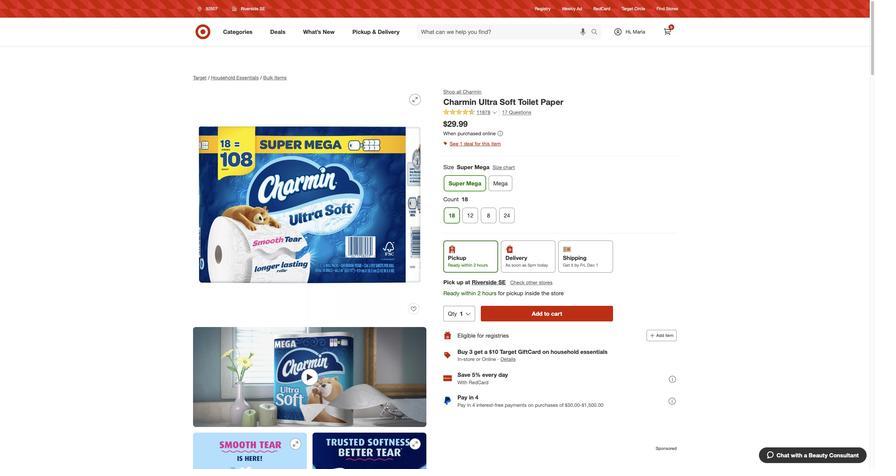 Task type: locate. For each thing, give the bounding box(es) containing it.
pickup for ready
[[448, 255, 467, 262]]

details
[[501, 357, 516, 363]]

purchased
[[458, 131, 481, 137]]

1 horizontal spatial a
[[804, 452, 808, 460]]

0 horizontal spatial redcard
[[469, 380, 489, 386]]

bulk items link
[[263, 75, 287, 81]]

payments
[[505, 403, 527, 409]]

pickup up up
[[448, 255, 467, 262]]

every
[[482, 372, 497, 379]]

0 horizontal spatial a
[[485, 349, 488, 356]]

1 horizontal spatial pickup
[[448, 255, 467, 262]]

1 vertical spatial super
[[449, 180, 465, 187]]

find
[[657, 6, 665, 11]]

1 vertical spatial 18
[[449, 212, 455, 219]]

1 horizontal spatial item
[[666, 333, 674, 339]]

1 horizontal spatial riverside
[[472, 279, 497, 286]]

mega left size chart button
[[475, 164, 490, 171]]

0 horizontal spatial pickup
[[353, 28, 371, 35]]

0 vertical spatial within
[[461, 263, 473, 268]]

search
[[588, 29, 605, 36]]

1 horizontal spatial size
[[493, 165, 502, 171]]

weekly ad
[[562, 6, 582, 11]]

add inside button
[[532, 311, 543, 318]]

soon
[[512, 263, 521, 268]]

1 vertical spatial store
[[464, 357, 475, 363]]

delivery
[[378, 28, 400, 35], [506, 255, 528, 262]]

/ right target link
[[208, 75, 210, 81]]

0 vertical spatial in
[[469, 394, 474, 401]]

target left circle
[[622, 6, 634, 11]]

24 link
[[500, 208, 515, 224]]

on inside buy 3 get a $10 target giftcard on household essentials in-store or online ∙ details
[[543, 349, 549, 356]]

on right giftcard
[[543, 349, 549, 356]]

12
[[467, 212, 474, 219]]

1 horizontal spatial target
[[500, 349, 517, 356]]

/ left bulk
[[260, 75, 262, 81]]

at
[[465, 279, 470, 286]]

in down save 5% every day with redcard
[[469, 394, 474, 401]]

1 vertical spatial 4
[[473, 403, 475, 409]]

2 vertical spatial target
[[500, 349, 517, 356]]

2 vertical spatial for
[[478, 332, 484, 339]]

0 vertical spatial redcard
[[594, 6, 611, 11]]

1 vertical spatial on
[[528, 403, 534, 409]]

for right eligible
[[478, 332, 484, 339]]

1 horizontal spatial 2
[[478, 290, 481, 297]]

0 vertical spatial 2
[[474, 263, 476, 268]]

riverside inside riverside se dropdown button
[[241, 6, 259, 11]]

riverside se
[[241, 6, 265, 11]]

2 up pick up at riverside se
[[474, 263, 476, 268]]

1 horizontal spatial /
[[260, 75, 262, 81]]

when
[[444, 131, 456, 137]]

group
[[443, 164, 677, 194], [443, 196, 677, 226]]

delivery inside delivery as soon as 5pm today
[[506, 255, 528, 262]]

size super mega size chart
[[444, 164, 515, 171]]

4
[[476, 394, 479, 401], [473, 403, 475, 409]]

redcard
[[594, 6, 611, 11], [469, 380, 489, 386]]

see 1 deal for this item
[[450, 141, 501, 147]]

4 up interest-
[[476, 394, 479, 401]]

1 vertical spatial for
[[498, 290, 505, 297]]

0 horizontal spatial on
[[528, 403, 534, 409]]

check other stores button
[[510, 279, 553, 287]]

size left the chart
[[493, 165, 502, 171]]

92507
[[206, 6, 218, 11]]

0 vertical spatial ready
[[448, 263, 460, 268]]

as
[[522, 263, 527, 268]]

1 vertical spatial 2
[[478, 290, 481, 297]]

weekly ad link
[[562, 6, 582, 12]]

all
[[457, 89, 462, 95]]

check other stores
[[511, 280, 553, 286]]

riverside
[[241, 6, 259, 11], [472, 279, 497, 286]]

riverside right at on the right of page
[[472, 279, 497, 286]]

0 horizontal spatial target
[[193, 75, 207, 81]]

0 vertical spatial pay
[[458, 394, 468, 401]]

add to cart button
[[481, 306, 613, 322]]

1
[[460, 141, 463, 147], [596, 263, 599, 268], [460, 311, 463, 318]]

1 vertical spatial target
[[193, 75, 207, 81]]

4 left interest-
[[473, 403, 475, 409]]

ready up "pick"
[[448, 263, 460, 268]]

0 vertical spatial on
[[543, 349, 549, 356]]

deals link
[[264, 24, 294, 40]]

1 horizontal spatial 4
[[476, 394, 479, 401]]

circle
[[635, 6, 646, 11]]

redcard down 5%
[[469, 380, 489, 386]]

a right "with"
[[804, 452, 808, 460]]

8 link
[[481, 208, 497, 224]]

hours inside pickup ready within 2 hours
[[477, 263, 488, 268]]

add inside button
[[657, 333, 664, 339]]

1 vertical spatial delivery
[[506, 255, 528, 262]]

2 group from the top
[[443, 196, 677, 226]]

store inside buy 3 get a $10 target giftcard on household essentials in-store or online ∙ details
[[464, 357, 475, 363]]

super up count 18
[[449, 180, 465, 187]]

pay
[[458, 394, 468, 401], [458, 403, 466, 409]]

1 vertical spatial a
[[804, 452, 808, 460]]

what's
[[303, 28, 321, 35]]

charmin down all
[[444, 97, 477, 107]]

on
[[543, 349, 549, 356], [528, 403, 534, 409]]

18 right count
[[462, 196, 468, 203]]

0 vertical spatial riverside
[[241, 6, 259, 11]]

se up ready within 2 hours for pickup inside the store
[[499, 279, 506, 286]]

se inside dropdown button
[[260, 6, 265, 11]]

1 horizontal spatial on
[[543, 349, 549, 356]]

mega down size super mega size chart
[[467, 180, 482, 187]]

target left household
[[193, 75, 207, 81]]

super mega link
[[444, 176, 486, 191]]

0 horizontal spatial delivery
[[378, 28, 400, 35]]

1 right 'qty'
[[460, 311, 463, 318]]

target inside buy 3 get a $10 target giftcard on household essentials in-store or online ∙ details
[[500, 349, 517, 356]]

super up super mega
[[457, 164, 473, 171]]

redcard right 'ad'
[[594, 6, 611, 11]]

delivery up the soon
[[506, 255, 528, 262]]

1 vertical spatial redcard
[[469, 380, 489, 386]]

charmin right all
[[463, 89, 482, 95]]

11878 link
[[444, 109, 498, 117]]

pickup
[[353, 28, 371, 35], [448, 255, 467, 262]]

1 horizontal spatial delivery
[[506, 255, 528, 262]]

a inside buy 3 get a $10 target giftcard on household essentials in-store or online ∙ details
[[485, 349, 488, 356]]

1 group from the top
[[443, 164, 677, 194]]

hours up riverside se button at right bottom
[[477, 263, 488, 268]]

store
[[551, 290, 564, 297], [464, 357, 475, 363]]

0 horizontal spatial 2
[[474, 263, 476, 268]]

$29.99
[[444, 119, 468, 129]]

8
[[487, 212, 490, 219]]

1 vertical spatial pay
[[458, 403, 466, 409]]

in left interest-
[[467, 403, 471, 409]]

2 within from the top
[[461, 290, 476, 297]]

0 vertical spatial super
[[457, 164, 473, 171]]

0 vertical spatial 1
[[460, 141, 463, 147]]

a right get
[[485, 349, 488, 356]]

shop all charmin charmin ultra soft toilet paper
[[444, 89, 564, 107]]

2 / from the left
[[260, 75, 262, 81]]

ready inside pickup ready within 2 hours
[[448, 263, 460, 268]]

18
[[462, 196, 468, 203], [449, 212, 455, 219]]

save 5% every day with redcard
[[458, 372, 508, 386]]

3
[[470, 349, 473, 356]]

search button
[[588, 24, 605, 41]]

pickup inside pickup ready within 2 hours
[[448, 255, 467, 262]]

target up details
[[500, 349, 517, 356]]

1 right dec
[[596, 263, 599, 268]]

0 vertical spatial target
[[622, 6, 634, 11]]

0 vertical spatial store
[[551, 290, 564, 297]]

delivery right & at the top of page
[[378, 28, 400, 35]]

0 horizontal spatial item
[[492, 141, 501, 147]]

2 down pick up at riverside se
[[478, 290, 481, 297]]

18 down count
[[449, 212, 455, 219]]

hours
[[477, 263, 488, 268], [482, 290, 497, 297]]

6 link
[[660, 24, 676, 40]]

0 horizontal spatial se
[[260, 6, 265, 11]]

in
[[469, 394, 474, 401], [467, 403, 471, 409]]

0 horizontal spatial store
[[464, 357, 475, 363]]

2 vertical spatial 1
[[460, 311, 463, 318]]

0 horizontal spatial riverside
[[241, 6, 259, 11]]

consultant
[[830, 452, 859, 460]]

size up "super mega" link
[[444, 164, 454, 171]]

1 horizontal spatial add
[[657, 333, 664, 339]]

on right 'payments'
[[528, 403, 534, 409]]

1 vertical spatial 1
[[596, 263, 599, 268]]

within up at on the right of page
[[461, 263, 473, 268]]

1 right see
[[460, 141, 463, 147]]

see 1 deal for this item link
[[444, 139, 677, 149]]

1 vertical spatial pickup
[[448, 255, 467, 262]]

or
[[476, 357, 481, 363]]

ready down "pick"
[[444, 290, 460, 297]]

1 vertical spatial add
[[657, 333, 664, 339]]

1 vertical spatial item
[[666, 333, 674, 339]]

super mega
[[449, 180, 482, 187]]

se up 'deals' link
[[260, 6, 265, 11]]

0 vertical spatial item
[[492, 141, 501, 147]]

0 horizontal spatial add
[[532, 311, 543, 318]]

image gallery element
[[193, 88, 427, 470]]

1 vertical spatial group
[[443, 196, 677, 226]]

17 questions
[[502, 109, 532, 115]]

pickup for &
[[353, 28, 371, 35]]

1 horizontal spatial se
[[499, 279, 506, 286]]

2 inside pickup ready within 2 hours
[[474, 263, 476, 268]]

$30.00-
[[565, 403, 582, 409]]

0 vertical spatial 18
[[462, 196, 468, 203]]

1 vertical spatial se
[[499, 279, 506, 286]]

1 horizontal spatial redcard
[[594, 6, 611, 11]]

charmin ultra soft toilet paper, 2 of 14, play video image
[[193, 328, 427, 428]]

1 for see 1 deal for this item
[[460, 141, 463, 147]]

pickup left & at the top of page
[[353, 28, 371, 35]]

1 within from the top
[[461, 263, 473, 268]]

charmin ultra soft toilet paper, 3 of 14 image
[[193, 433, 307, 470]]

by
[[575, 263, 579, 268]]

17 questions link
[[499, 109, 532, 117]]

check
[[511, 280, 525, 286]]

riverside up categories link
[[241, 6, 259, 11]]

up
[[457, 279, 464, 286]]

soft
[[500, 97, 516, 107]]

store right the
[[551, 290, 564, 297]]

0 vertical spatial a
[[485, 349, 488, 356]]

0 vertical spatial group
[[443, 164, 677, 194]]

0 horizontal spatial 18
[[449, 212, 455, 219]]

to
[[544, 311, 550, 318]]

target
[[622, 6, 634, 11], [193, 75, 207, 81], [500, 349, 517, 356]]

0 vertical spatial hours
[[477, 263, 488, 268]]

0 vertical spatial se
[[260, 6, 265, 11]]

1 vertical spatial within
[[461, 290, 476, 297]]

2 horizontal spatial target
[[622, 6, 634, 11]]

hours down riverside se button at right bottom
[[482, 290, 497, 297]]

this
[[482, 141, 490, 147]]

11878
[[477, 109, 491, 115]]

other
[[526, 280, 538, 286]]

beauty
[[809, 452, 828, 460]]

0 horizontal spatial /
[[208, 75, 210, 81]]

target / household essentials / bulk items
[[193, 75, 287, 81]]

free
[[495, 403, 504, 409]]

0 vertical spatial add
[[532, 311, 543, 318]]

1 / from the left
[[208, 75, 210, 81]]

for left pickup at the right
[[498, 290, 505, 297]]

size
[[444, 164, 454, 171], [493, 165, 502, 171]]

within down at on the right of page
[[461, 290, 476, 297]]

for left this
[[475, 141, 481, 147]]

find stores link
[[657, 6, 679, 12]]

1 horizontal spatial 18
[[462, 196, 468, 203]]

1 vertical spatial in
[[467, 403, 471, 409]]

mega
[[475, 164, 490, 171], [467, 180, 482, 187], [494, 180, 508, 187]]

∙
[[498, 357, 499, 363]]

0 vertical spatial 4
[[476, 394, 479, 401]]

0 vertical spatial delivery
[[378, 28, 400, 35]]

0 vertical spatial pickup
[[353, 28, 371, 35]]

store down 3
[[464, 357, 475, 363]]



Task type: describe. For each thing, give the bounding box(es) containing it.
eligible for registries
[[458, 332, 509, 339]]

buy 3 get a $10 target giftcard on household essentials in-store or online ∙ details
[[458, 349, 608, 363]]

ad
[[577, 6, 582, 11]]

shipping get it by fri, dec 1
[[563, 255, 599, 268]]

0 vertical spatial for
[[475, 141, 481, 147]]

1 vertical spatial riverside
[[472, 279, 497, 286]]

size chart button
[[493, 164, 516, 172]]

$10
[[489, 349, 498, 356]]

pick
[[444, 279, 455, 286]]

1 horizontal spatial store
[[551, 290, 564, 297]]

chat
[[777, 452, 790, 460]]

count
[[444, 196, 459, 203]]

save
[[458, 372, 471, 379]]

household
[[211, 75, 235, 81]]

deal
[[464, 141, 474, 147]]

with
[[791, 452, 803, 460]]

pickup ready within 2 hours
[[448, 255, 488, 268]]

1 vertical spatial ready
[[444, 290, 460, 297]]

2 pay from the top
[[458, 403, 466, 409]]

cart
[[551, 311, 563, 318]]

mega link
[[489, 176, 513, 191]]

day
[[499, 372, 508, 379]]

sponsored
[[656, 447, 677, 452]]

delivery as soon as 5pm today
[[506, 255, 548, 268]]

shipping
[[563, 255, 587, 262]]

target for target / household essentials / bulk items
[[193, 75, 207, 81]]

target for target circle
[[622, 6, 634, 11]]

item inside button
[[666, 333, 674, 339]]

within inside pickup ready within 2 hours
[[461, 263, 473, 268]]

weekly
[[562, 6, 576, 11]]

when purchased online
[[444, 131, 496, 137]]

pick up at riverside se
[[444, 279, 506, 286]]

of
[[560, 403, 564, 409]]

online
[[483, 131, 496, 137]]

add item
[[657, 333, 674, 339]]

registries
[[486, 332, 509, 339]]

24
[[504, 212, 510, 219]]

group containing count
[[443, 196, 677, 226]]

questions
[[509, 109, 532, 115]]

chat with a beauty consultant button
[[759, 448, 867, 464]]

interest-
[[477, 403, 495, 409]]

as
[[506, 263, 511, 268]]

1 vertical spatial hours
[[482, 290, 497, 297]]

5pm
[[528, 263, 536, 268]]

paper
[[541, 97, 564, 107]]

registry link
[[535, 6, 551, 12]]

0 vertical spatial charmin
[[463, 89, 482, 95]]

size inside size super mega size chart
[[493, 165, 502, 171]]

chat with a beauty consultant
[[777, 452, 859, 460]]

pay in 4 pay in 4 interest-free payments on purchases of $30.00-$1,500.00
[[458, 394, 604, 409]]

0 horizontal spatial 4
[[473, 403, 475, 409]]

0 horizontal spatial size
[[444, 164, 454, 171]]

today
[[538, 263, 548, 268]]

see
[[450, 141, 459, 147]]

add to cart
[[532, 311, 563, 318]]

stores
[[666, 6, 679, 11]]

shop
[[444, 89, 455, 95]]

stores
[[539, 280, 553, 286]]

charmin ultra soft toilet paper, 4 of 14 image
[[313, 433, 427, 470]]

items
[[275, 75, 287, 81]]

redcard link
[[594, 6, 611, 12]]

add for add item
[[657, 333, 664, 339]]

$1,500.00
[[582, 403, 604, 409]]

mega down size chart button
[[494, 180, 508, 187]]

categories
[[223, 28, 253, 35]]

What can we help you find? suggestions appear below search field
[[417, 24, 593, 40]]

1 inside shipping get it by fri, dec 1
[[596, 263, 599, 268]]

get
[[474, 349, 483, 356]]

get
[[563, 263, 570, 268]]

riverside se button
[[472, 279, 506, 287]]

charmin ultra soft toilet paper, 1 of 14 image
[[193, 88, 427, 322]]

purchases
[[535, 403, 558, 409]]

target circle
[[622, 6, 646, 11]]

chart
[[504, 165, 515, 171]]

ultra
[[479, 97, 498, 107]]

group containing size
[[443, 164, 677, 194]]

hi,
[[626, 29, 632, 35]]

household essentials link
[[211, 75, 259, 81]]

18 inside 'link'
[[449, 212, 455, 219]]

maria
[[633, 29, 646, 35]]

on inside the pay in 4 pay in 4 interest-free payments on purchases of $30.00-$1,500.00
[[528, 403, 534, 409]]

bulk
[[263, 75, 273, 81]]

eligible
[[458, 332, 476, 339]]

a inside button
[[804, 452, 808, 460]]

hi, maria
[[626, 29, 646, 35]]

buy
[[458, 349, 468, 356]]

dec
[[587, 263, 595, 268]]

1 for qty 1
[[460, 311, 463, 318]]

what's new link
[[297, 24, 344, 40]]

add for add to cart
[[532, 311, 543, 318]]

pickup & delivery link
[[347, 24, 409, 40]]

essentials
[[237, 75, 259, 81]]

redcard inside save 5% every day with redcard
[[469, 380, 489, 386]]

toilet
[[518, 97, 539, 107]]

qty 1
[[448, 311, 463, 318]]

6
[[671, 25, 673, 29]]

1 vertical spatial charmin
[[444, 97, 477, 107]]

pickup & delivery
[[353, 28, 400, 35]]

1 pay from the top
[[458, 394, 468, 401]]

find stores
[[657, 6, 679, 11]]

household
[[551, 349, 579, 356]]

the
[[542, 290, 550, 297]]

12 link
[[463, 208, 478, 224]]



Task type: vqa. For each thing, say whether or not it's contained in the screenshot.
the middle 1
yes



